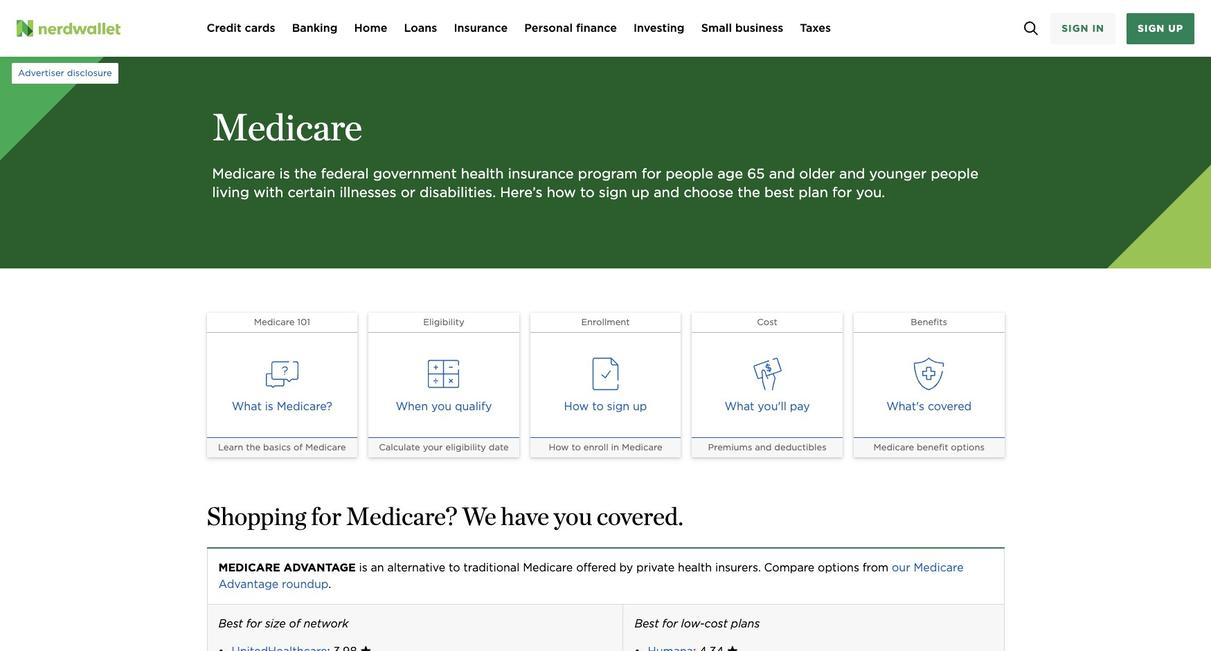 Task type: vqa. For each thing, say whether or not it's contained in the screenshot.
The What You'Ll Pay
yes



Task type: describe. For each thing, give the bounding box(es) containing it.
or
[[401, 184, 416, 201]]

from
[[863, 562, 889, 575]]

best for best for size of network
[[219, 618, 243, 631]]

alternative
[[388, 562, 446, 575]]

to up enroll
[[592, 400, 604, 414]]

what you'll pay
[[725, 400, 810, 414]]

of for network
[[289, 618, 300, 631]]

learn the basics of medicare
[[218, 443, 346, 453]]

medicare is the federal government health insurance program for people age 65 and older and younger people living with certain illnesses or disabilities. here's how to sign up and choose the best plan for you.
[[212, 166, 979, 201]]

plans
[[731, 618, 760, 631]]

choose
[[684, 184, 734, 201]]

1 vertical spatial options
[[818, 562, 860, 575]]

your
[[423, 443, 443, 453]]

nerdwallet home page image
[[17, 20, 33, 37]]

medicare? for is
[[277, 400, 332, 414]]

when you qualify
[[396, 400, 492, 414]]

sign inside medicare is the federal government health insurance program for people age 65 and older and younger people living with certain illnesses or disabilities. here's how to sign up and choose the best plan for you.
[[599, 184, 628, 201]]

small
[[702, 21, 732, 35]]

investing button
[[634, 20, 685, 37]]

to left enroll
[[572, 443, 581, 453]]

best
[[765, 184, 795, 201]]

certain
[[288, 184, 336, 201]]

how to sign up
[[564, 400, 647, 414]]

premiums and deductibles
[[708, 443, 827, 453]]

sign up
[[1138, 23, 1184, 34]]

taxes button
[[800, 20, 831, 37]]

cost
[[757, 317, 778, 328]]

is for what
[[265, 400, 274, 414]]

covered.
[[597, 502, 684, 532]]

up inside medicare is the federal government health insurance program for people age 65 and older and younger people living with certain illnesses or disabilities. here's how to sign up and choose the best plan for you.
[[632, 184, 650, 201]]

plan
[[799, 184, 829, 201]]

insurance button
[[454, 20, 508, 37]]

0 horizontal spatial in
[[611, 443, 619, 453]]

sign in
[[1062, 23, 1105, 34]]

low-
[[681, 618, 705, 631]]

deductibles
[[775, 443, 827, 453]]

and up you.
[[840, 166, 866, 182]]

.
[[329, 578, 331, 592]]

advantage
[[284, 562, 356, 575]]

credit cards button
[[207, 20, 275, 37]]

65
[[748, 166, 765, 182]]

basics
[[263, 443, 291, 453]]

cards
[[245, 21, 275, 35]]

qualify
[[455, 400, 492, 414]]

medicare benefit options
[[874, 443, 985, 453]]

how
[[547, 184, 576, 201]]

business
[[736, 21, 784, 35]]

medicare inside our medicare advantage roundup
[[914, 562, 964, 575]]

insurance
[[454, 21, 508, 35]]

calculate your eligibility date
[[379, 443, 509, 453]]

investing
[[634, 21, 685, 35]]

disabilities.
[[420, 184, 496, 201]]

medicare left 101
[[254, 317, 295, 328]]

medicare inside medicare is the federal government health insurance program for people age 65 and older and younger people living with certain illnesses or disabilities. here's how to sign up and choose the best plan for you.
[[212, 166, 275, 182]]

credit
[[207, 21, 242, 35]]

medicare up with
[[212, 105, 362, 150]]

banking button
[[292, 20, 338, 37]]

home button
[[354, 20, 388, 37]]

medicare 101
[[254, 317, 310, 328]]

age
[[718, 166, 743, 182]]

for left you.
[[833, 184, 852, 201]]

2 vertical spatial the
[[246, 443, 261, 453]]

1 vertical spatial sign
[[607, 400, 630, 414]]

eligibility
[[423, 317, 465, 328]]

taxes
[[800, 21, 831, 35]]

government
[[373, 166, 457, 182]]

premiums
[[708, 443, 753, 453]]

our medicare advantage roundup
[[219, 562, 967, 592]]

best for low-cost plans
[[635, 618, 760, 631]]

101
[[297, 317, 310, 328]]

eligibility
[[446, 443, 486, 453]]

advantage
[[219, 578, 279, 592]]

personal
[[525, 21, 573, 35]]

enrollment
[[581, 317, 630, 328]]

small business
[[702, 21, 784, 35]]

personal finance button
[[525, 20, 617, 37]]

for right program
[[642, 166, 662, 182]]

how to enroll in medicare
[[549, 443, 663, 453]]

banking
[[292, 21, 338, 35]]

have
[[501, 502, 549, 532]]

for for best for low-cost plans
[[663, 618, 678, 631]]

learn
[[218, 443, 243, 453]]

what's covered
[[887, 400, 972, 414]]

calculate
[[379, 443, 420, 453]]

our medicare advantage roundup link
[[219, 562, 967, 592]]

medicare left benefit
[[874, 443, 914, 453]]

nerdwallet home page link
[[17, 20, 190, 37]]



Task type: locate. For each thing, give the bounding box(es) containing it.
we
[[462, 502, 497, 532]]

0 horizontal spatial sign
[[1062, 23, 1089, 34]]

what
[[232, 400, 262, 414], [725, 400, 755, 414]]

2 horizontal spatial is
[[359, 562, 368, 575]]

sign
[[1062, 23, 1089, 34], [1138, 23, 1165, 34]]

offered
[[576, 562, 616, 575]]

and right premiums
[[755, 443, 772, 453]]

health right private
[[678, 562, 712, 575]]

our
[[892, 562, 911, 575]]

date
[[489, 443, 509, 453]]

1 horizontal spatial best
[[635, 618, 659, 631]]

living
[[212, 184, 249, 201]]

covered
[[928, 400, 972, 414]]

0 horizontal spatial options
[[818, 562, 860, 575]]

1 best from the left
[[219, 618, 243, 631]]

enroll
[[584, 443, 609, 453]]

health up disabilities.
[[461, 166, 504, 182]]

best for best for low-cost plans
[[635, 618, 659, 631]]

what left you'll
[[725, 400, 755, 414]]

for up advantage at bottom left
[[311, 502, 341, 532]]

younger
[[870, 166, 927, 182]]

insurance
[[508, 166, 574, 182]]

traditional
[[464, 562, 520, 575]]

you'll
[[758, 400, 787, 414]]

1 vertical spatial how
[[549, 443, 569, 453]]

and
[[769, 166, 795, 182], [840, 166, 866, 182], [654, 184, 680, 201], [755, 443, 772, 453]]

1 horizontal spatial health
[[678, 562, 712, 575]]

medicare? up alternative
[[346, 502, 458, 532]]

what for what you'll pay
[[725, 400, 755, 414]]

what for what is medicare?
[[232, 400, 262, 414]]

sign up how to enroll in medicare
[[607, 400, 630, 414]]

is for medicare
[[279, 166, 290, 182]]

for
[[642, 166, 662, 182], [833, 184, 852, 201], [311, 502, 341, 532], [246, 618, 262, 631], [663, 618, 678, 631]]

1 what from the left
[[232, 400, 262, 414]]

0 horizontal spatial you
[[432, 400, 452, 414]]

people up choose
[[666, 166, 714, 182]]

advertiser disclosure image
[[12, 58, 118, 89]]

1 horizontal spatial medicare?
[[346, 502, 458, 532]]

in
[[1093, 23, 1105, 34], [611, 443, 619, 453]]

how for how to sign up
[[564, 400, 589, 414]]

0 horizontal spatial medicare?
[[277, 400, 332, 414]]

sign for sign in
[[1062, 23, 1089, 34]]

the up the certain
[[294, 166, 317, 182]]

0 horizontal spatial best
[[219, 618, 243, 631]]

0 vertical spatial the
[[294, 166, 317, 182]]

is left an
[[359, 562, 368, 575]]

1 vertical spatial of
[[289, 618, 300, 631]]

how up enroll
[[564, 400, 589, 414]]

is up basics
[[265, 400, 274, 414]]

2 vertical spatial up
[[633, 400, 647, 414]]

how for how to enroll in medicare
[[549, 443, 569, 453]]

medicare up living
[[212, 166, 275, 182]]

shopping
[[207, 502, 306, 532]]

2 vertical spatial is
[[359, 562, 368, 575]]

personal finance
[[525, 21, 617, 35]]

1 horizontal spatial you
[[554, 502, 592, 532]]

when
[[396, 400, 428, 414]]

roundup
[[282, 578, 329, 592]]

in left 'sign up'
[[1093, 23, 1105, 34]]

2 best from the left
[[635, 618, 659, 631]]

to
[[580, 184, 595, 201], [592, 400, 604, 414], [572, 443, 581, 453], [449, 562, 460, 575]]

1 vertical spatial is
[[265, 400, 274, 414]]

people right younger in the top of the page
[[931, 166, 979, 182]]

0 vertical spatial sign
[[599, 184, 628, 201]]

an
[[371, 562, 384, 575]]

sign right the sign in
[[1138, 23, 1165, 34]]

medicare right basics
[[306, 443, 346, 453]]

0 vertical spatial up
[[1169, 23, 1184, 34]]

1 horizontal spatial in
[[1093, 23, 1105, 34]]

to left traditional
[[449, 562, 460, 575]]

older
[[800, 166, 835, 182]]

0 vertical spatial medicare?
[[277, 400, 332, 414]]

credit cards
[[207, 21, 275, 35]]

sign up link
[[1127, 13, 1195, 44]]

search element
[[1014, 11, 1048, 45]]

you right have
[[554, 502, 592, 532]]

options left from
[[818, 562, 860, 575]]

people
[[666, 166, 714, 182], [931, 166, 979, 182]]

of right size
[[289, 618, 300, 631]]

medicare? up learn the basics of medicare
[[277, 400, 332, 414]]

medicare
[[219, 562, 280, 575]]

1 vertical spatial in
[[611, 443, 619, 453]]

1 horizontal spatial what
[[725, 400, 755, 414]]

sign
[[599, 184, 628, 201], [607, 400, 630, 414]]

here's
[[500, 184, 543, 201]]

insurers.
[[716, 562, 761, 575]]

is up with
[[279, 166, 290, 182]]

network
[[304, 618, 349, 631]]

what is medicare?
[[232, 400, 332, 414]]

the right learn in the bottom of the page
[[246, 443, 261, 453]]

illnesses
[[340, 184, 397, 201]]

up
[[1169, 23, 1184, 34], [632, 184, 650, 201], [633, 400, 647, 414]]

how left enroll
[[549, 443, 569, 453]]

program
[[578, 166, 638, 182]]

of for medicare
[[294, 443, 303, 453]]

2 horizontal spatial the
[[738, 184, 761, 201]]

of
[[294, 443, 303, 453], [289, 618, 300, 631]]

medicare left offered on the bottom of page
[[523, 562, 573, 575]]

1 horizontal spatial is
[[279, 166, 290, 182]]

health
[[461, 166, 504, 182], [678, 562, 712, 575]]

of right basics
[[294, 443, 303, 453]]

for for shopping for medicare? we have you covered.
[[311, 502, 341, 532]]

0 vertical spatial health
[[461, 166, 504, 182]]

1 vertical spatial you
[[554, 502, 592, 532]]

and up the best at top
[[769, 166, 795, 182]]

health inside medicare is the federal government health insurance program for people age 65 and older and younger people living with certain illnesses or disabilities. here's how to sign up and choose the best plan for you.
[[461, 166, 504, 182]]

0 vertical spatial options
[[951, 443, 985, 453]]

1 vertical spatial the
[[738, 184, 761, 201]]

compare
[[765, 562, 815, 575]]

sign down program
[[599, 184, 628, 201]]

2 sign from the left
[[1138, 23, 1165, 34]]

is inside medicare is the federal government health insurance program for people age 65 and older and younger people living with certain illnesses or disabilities. here's how to sign up and choose the best plan for you.
[[279, 166, 290, 182]]

medicare?
[[277, 400, 332, 414], [346, 502, 458, 532]]

small business button
[[702, 20, 784, 37]]

1 vertical spatial medicare?
[[346, 502, 458, 532]]

by
[[620, 562, 633, 575]]

pay
[[790, 400, 810, 414]]

medicare right enroll
[[622, 443, 663, 453]]

you right when on the left bottom
[[432, 400, 452, 414]]

0 vertical spatial in
[[1093, 23, 1105, 34]]

1 vertical spatial health
[[678, 562, 712, 575]]

and left choose
[[654, 184, 680, 201]]

1 horizontal spatial the
[[294, 166, 317, 182]]

sign for sign up
[[1138, 23, 1165, 34]]

0 vertical spatial you
[[432, 400, 452, 414]]

benefit
[[917, 443, 949, 453]]

best left low-
[[635, 618, 659, 631]]

medicare right our
[[914, 562, 964, 575]]

1 horizontal spatial people
[[931, 166, 979, 182]]

sign in link
[[1051, 13, 1116, 44]]

0 horizontal spatial people
[[666, 166, 714, 182]]

what up learn in the bottom of the page
[[232, 400, 262, 414]]

to inside medicare is the federal government health insurance program for people age 65 and older and younger people living with certain illnesses or disabilities. here's how to sign up and choose the best plan for you.
[[580, 184, 595, 201]]

for left low-
[[663, 618, 678, 631]]

to right how
[[580, 184, 595, 201]]

loans
[[404, 21, 437, 35]]

shopping for medicare? we have you covered.
[[207, 502, 684, 532]]

medicare? for for
[[346, 502, 458, 532]]

0 horizontal spatial what
[[232, 400, 262, 414]]

medicare
[[212, 105, 362, 150], [212, 166, 275, 182], [254, 317, 295, 328], [306, 443, 346, 453], [622, 443, 663, 453], [874, 443, 914, 453], [523, 562, 573, 575], [914, 562, 964, 575]]

sign right search element
[[1062, 23, 1089, 34]]

1 people from the left
[[666, 166, 714, 182]]

1 horizontal spatial sign
[[1138, 23, 1165, 34]]

the down 65
[[738, 184, 761, 201]]

federal
[[321, 166, 369, 182]]

0 vertical spatial of
[[294, 443, 303, 453]]

home
[[354, 21, 388, 35]]

best for size of network
[[219, 618, 349, 631]]

is
[[279, 166, 290, 182], [265, 400, 274, 414], [359, 562, 368, 575]]

how
[[564, 400, 589, 414], [549, 443, 569, 453]]

0 vertical spatial how
[[564, 400, 589, 414]]

1 horizontal spatial options
[[951, 443, 985, 453]]

medicare advantage is an alternative to traditional medicare offered by private health insurers. compare options from
[[219, 562, 892, 575]]

2 what from the left
[[725, 400, 755, 414]]

for left size
[[246, 618, 262, 631]]

2 people from the left
[[931, 166, 979, 182]]

best
[[219, 618, 243, 631], [635, 618, 659, 631]]

you.
[[857, 184, 886, 201]]

0 horizontal spatial the
[[246, 443, 261, 453]]

1 vertical spatial up
[[632, 184, 650, 201]]

finance
[[576, 21, 617, 35]]

search image
[[1024, 21, 1038, 35]]

what's
[[887, 400, 925, 414]]

you
[[432, 400, 452, 414], [554, 502, 592, 532]]

0 horizontal spatial is
[[265, 400, 274, 414]]

loans button
[[404, 20, 437, 37]]

0 horizontal spatial health
[[461, 166, 504, 182]]

with
[[254, 184, 284, 201]]

private
[[637, 562, 675, 575]]

in right enroll
[[611, 443, 619, 453]]

options right benefit
[[951, 443, 985, 453]]

for for best for size of network
[[246, 618, 262, 631]]

best down "advantage"
[[219, 618, 243, 631]]

0 vertical spatial is
[[279, 166, 290, 182]]

1 sign from the left
[[1062, 23, 1089, 34]]



